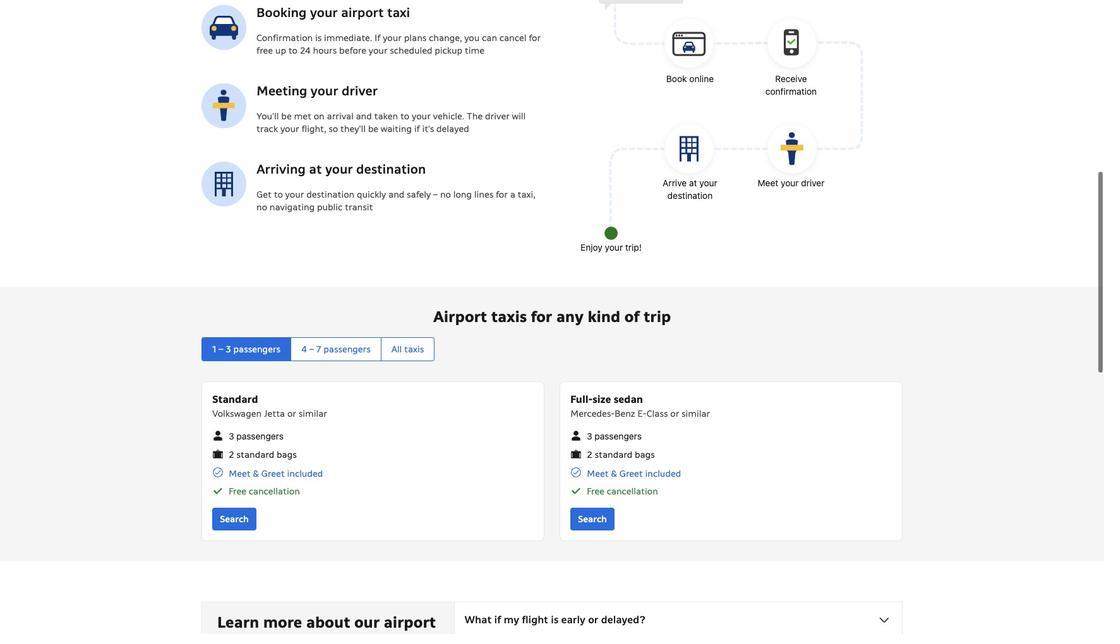 Task type: vqa. For each thing, say whether or not it's contained in the screenshot.
Taxi,
yes



Task type: describe. For each thing, give the bounding box(es) containing it.
destination for get to your destination quickly and safely – no long lines for a taxi, no navigating public transit
[[307, 189, 355, 200]]

or inside dropdown button
[[589, 613, 599, 627]]

confirmation
[[766, 86, 817, 97]]

it's
[[422, 123, 434, 135]]

mercedes-
[[571, 408, 615, 420]]

cancellation for jetta
[[249, 486, 300, 497]]

for inside get to your destination quickly and safely – no long lines for a taxi, no navigating public transit
[[496, 189, 508, 200]]

3 passengers for size
[[587, 431, 642, 442]]

time
[[465, 45, 485, 56]]

airport
[[433, 307, 487, 327]]

plans
[[404, 32, 427, 44]]

if
[[375, 32, 381, 44]]

get to your destination quickly and safely – no long lines for a taxi, no navigating public transit
[[257, 189, 536, 213]]

0 vertical spatial airport
[[341, 4, 384, 21]]

up
[[275, 45, 286, 56]]

all
[[392, 344, 402, 355]]

meet & greet included for jetta
[[229, 468, 323, 479]]

scheduled
[[390, 45, 433, 56]]

receive confirmation
[[766, 73, 817, 97]]

free cancellation for sedan
[[587, 486, 658, 497]]

before
[[339, 45, 367, 56]]

free
[[257, 45, 273, 56]]

so
[[329, 123, 338, 135]]

on
[[314, 111, 325, 122]]

about
[[306, 613, 350, 632]]

& for size
[[612, 468, 618, 479]]

enjoy your trip!
[[581, 242, 642, 253]]

2 standard bags for jetta
[[229, 450, 297, 461]]

immediate.
[[324, 32, 372, 44]]

flight
[[522, 613, 549, 627]]

bags for sedan
[[635, 450, 655, 461]]

– for 1 – 3 passengers
[[219, 344, 223, 355]]

sort results by element
[[202, 337, 903, 361]]

what
[[465, 613, 492, 627]]

will
[[512, 111, 526, 122]]

you'll be met on arrival and taken to your vehicle. the driver will track your flight, so they'll be waiting if it's delayed
[[257, 111, 526, 135]]

4
[[302, 344, 307, 355]]

pickup
[[435, 45, 463, 56]]

standard volkswagen jetta or similar
[[212, 393, 327, 420]]

3 inside sort results by element
[[226, 344, 231, 355]]

3 for standard
[[229, 431, 234, 442]]

your inside get to your destination quickly and safely – no long lines for a taxi, no navigating public transit
[[285, 189, 304, 200]]

– inside get to your destination quickly and safely – no long lines for a taxi, no navigating public transit
[[434, 189, 438, 200]]

2 for size
[[587, 450, 593, 461]]

flight,
[[302, 123, 326, 135]]

0 vertical spatial be
[[281, 111, 292, 122]]

free for size
[[587, 486, 605, 497]]

quickly
[[357, 189, 386, 200]]

if inside dropdown button
[[495, 613, 501, 627]]

you
[[465, 32, 480, 44]]

long
[[454, 189, 472, 200]]

public
[[317, 202, 343, 213]]

size
[[593, 393, 612, 406]]

driver for meeting your driver
[[342, 83, 378, 99]]

2 horizontal spatial meet
[[758, 178, 779, 188]]

booking
[[257, 4, 307, 21]]

1 vertical spatial no
[[257, 202, 267, 213]]

confirmation
[[257, 32, 313, 44]]

for inside confirmation is immediate. if your plans change, you can cancel for free up to 24 hours before your scheduled pickup time
[[529, 32, 541, 44]]

lines
[[475, 189, 494, 200]]

3 for full-
[[587, 431, 593, 442]]

similar inside full-size sedan mercedes-benz e-class or similar
[[682, 408, 711, 420]]

meeting
[[257, 83, 307, 99]]

arrive at your destination
[[663, 178, 718, 201]]

change,
[[429, 32, 462, 44]]

all taxis
[[392, 344, 424, 355]]

trip!
[[626, 242, 642, 253]]

2 for volkswagen
[[229, 450, 234, 461]]

to inside get to your destination quickly and safely – no long lines for a taxi, no navigating public transit
[[274, 189, 283, 200]]

track
[[257, 123, 278, 135]]

receive
[[776, 73, 808, 84]]

2 vertical spatial for
[[531, 307, 553, 327]]

full-size sedan mercedes-benz e-class or similar
[[571, 393, 711, 420]]

a
[[510, 189, 516, 200]]

greet for jetta
[[262, 468, 285, 479]]

kind
[[588, 307, 621, 327]]

0 vertical spatial no
[[440, 189, 451, 200]]

class
[[647, 408, 668, 420]]

more
[[263, 613, 302, 632]]

taxis for airport
[[491, 307, 527, 327]]

arriving
[[257, 161, 306, 178]]

at for arrive
[[690, 178, 698, 188]]

or inside standard volkswagen jetta or similar
[[288, 408, 296, 420]]

4 – 7 passengers
[[302, 344, 371, 355]]

any
[[557, 307, 584, 327]]

meet your driver
[[758, 178, 825, 188]]

volkswagen
[[212, 408, 262, 420]]

delayed
[[437, 123, 469, 135]]

navigating
[[270, 202, 315, 213]]

online
[[690, 73, 714, 84]]

cancel
[[500, 32, 527, 44]]

taxis for all
[[405, 344, 424, 355]]

delayed?
[[602, 613, 646, 627]]

taken
[[375, 111, 398, 122]]

meeting your driver
[[257, 83, 378, 99]]

transit
[[345, 202, 373, 213]]



Task type: locate. For each thing, give the bounding box(es) containing it.
to inside confirmation is immediate. if your plans change, you can cancel for free up to 24 hours before your scheduled pickup time
[[289, 45, 298, 56]]

included
[[287, 468, 323, 479], [646, 468, 681, 479]]

early
[[562, 613, 586, 627]]

standard for volkswagen
[[237, 450, 274, 461]]

destination up public
[[307, 189, 355, 200]]

0 horizontal spatial standard
[[237, 450, 274, 461]]

arriving at your destination
[[257, 161, 426, 178]]

be down taken
[[368, 123, 379, 135]]

and up they'll
[[356, 111, 372, 122]]

0 horizontal spatial to
[[274, 189, 283, 200]]

0 horizontal spatial included
[[287, 468, 323, 479]]

1 vertical spatial is
[[551, 613, 559, 627]]

if left it's
[[414, 123, 420, 135]]

driver
[[342, 83, 378, 99], [485, 111, 510, 122], [802, 178, 825, 188]]

1 horizontal spatial no
[[440, 189, 451, 200]]

arrive
[[663, 178, 687, 188]]

2 standard bags down jetta
[[229, 450, 297, 461]]

1 horizontal spatial meet & greet included
[[587, 468, 681, 479]]

booking airport taxi image
[[599, 0, 864, 246], [202, 5, 246, 50], [202, 84, 246, 129], [202, 162, 246, 207]]

and inside you'll be met on arrival and taken to your vehicle. the driver will track your flight, so they'll be waiting if it's delayed
[[356, 111, 372, 122]]

0 horizontal spatial destination
[[307, 189, 355, 200]]

free cancellation
[[229, 486, 300, 497], [587, 486, 658, 497]]

2 down the mercedes-
[[587, 450, 593, 461]]

booking your airport taxi
[[257, 4, 410, 21]]

is left early
[[551, 613, 559, 627]]

passengers down jetta
[[237, 431, 284, 442]]

2 2 from the left
[[587, 450, 593, 461]]

search button for volkswagen
[[212, 508, 257, 531]]

0 horizontal spatial or
[[288, 408, 296, 420]]

sedan
[[614, 393, 643, 406]]

0 horizontal spatial taxi
[[217, 633, 246, 635]]

trip
[[644, 307, 671, 327]]

2 meet & greet included from the left
[[587, 468, 681, 479]]

bags down jetta
[[277, 450, 297, 461]]

meet & greet included down e-
[[587, 468, 681, 479]]

1 meet & greet included from the left
[[229, 468, 323, 479]]

0 vertical spatial taxis
[[491, 307, 527, 327]]

0 horizontal spatial be
[[281, 111, 292, 122]]

meet for standard
[[229, 468, 251, 479]]

airport inside learn more about our airport taxi service
[[384, 613, 436, 632]]

&
[[253, 468, 259, 479], [612, 468, 618, 479]]

1 greet from the left
[[262, 468, 285, 479]]

no
[[440, 189, 451, 200], [257, 202, 267, 213]]

destination inside get to your destination quickly and safely – no long lines for a taxi, no navigating public transit
[[307, 189, 355, 200]]

3 passengers down jetta
[[229, 431, 284, 442]]

0 horizontal spatial meet
[[229, 468, 251, 479]]

2 bags from the left
[[635, 450, 655, 461]]

can
[[482, 32, 497, 44]]

1 horizontal spatial 3 passengers
[[587, 431, 642, 442]]

airport taxis for any kind of trip
[[433, 307, 671, 327]]

benz
[[615, 408, 636, 420]]

0 horizontal spatial taxis
[[405, 344, 424, 355]]

arrival
[[327, 111, 354, 122]]

1 horizontal spatial cancellation
[[607, 486, 658, 497]]

book
[[667, 73, 687, 84]]

0 horizontal spatial search
[[220, 514, 249, 525]]

1 free from the left
[[229, 486, 246, 497]]

meet & greet included down jetta
[[229, 468, 323, 479]]

at inside arrive at your destination
[[690, 178, 698, 188]]

to left 24
[[289, 45, 298, 56]]

2 vertical spatial to
[[274, 189, 283, 200]]

2 standard from the left
[[595, 450, 633, 461]]

destination up get to your destination quickly and safely – no long lines for a taxi, no navigating public transit on the left top of page
[[357, 161, 426, 178]]

0 vertical spatial taxi
[[387, 4, 410, 21]]

0 horizontal spatial 3 passengers
[[229, 431, 284, 442]]

e-
[[638, 408, 647, 420]]

meet
[[758, 178, 779, 188], [229, 468, 251, 479], [587, 468, 609, 479]]

for left a
[[496, 189, 508, 200]]

1 horizontal spatial bags
[[635, 450, 655, 461]]

to up waiting
[[401, 111, 410, 122]]

1 horizontal spatial 2
[[587, 450, 593, 461]]

for
[[529, 32, 541, 44], [496, 189, 508, 200], [531, 307, 553, 327]]

and inside get to your destination quickly and safely – no long lines for a taxi, no navigating public transit
[[389, 189, 405, 200]]

similar
[[299, 408, 327, 420], [682, 408, 711, 420]]

2 horizontal spatial or
[[671, 408, 680, 420]]

no down get on the top of page
[[257, 202, 267, 213]]

2 standard bags for sedan
[[587, 450, 655, 461]]

0 vertical spatial for
[[529, 32, 541, 44]]

destination down the arrive
[[668, 190, 713, 201]]

free cancellation for jetta
[[229, 486, 300, 497]]

get
[[257, 189, 272, 200]]

0 vertical spatial and
[[356, 111, 372, 122]]

for left any
[[531, 307, 553, 327]]

and
[[356, 111, 372, 122], [389, 189, 405, 200]]

your inside arrive at your destination
[[700, 178, 718, 188]]

24
[[300, 45, 311, 56]]

1 3 passengers from the left
[[229, 431, 284, 442]]

is inside confirmation is immediate. if your plans change, you can cancel for free up to 24 hours before your scheduled pickup time
[[315, 32, 322, 44]]

1 vertical spatial be
[[368, 123, 379, 135]]

2 standard bags
[[229, 450, 297, 461], [587, 450, 655, 461]]

taxi up plans
[[387, 4, 410, 21]]

1 horizontal spatial taxis
[[491, 307, 527, 327]]

2 3 passengers from the left
[[587, 431, 642, 442]]

– for 4 – 7 passengers
[[310, 344, 314, 355]]

3 passengers down benz
[[587, 431, 642, 442]]

3 passengers
[[229, 431, 284, 442], [587, 431, 642, 442]]

bags for jetta
[[277, 450, 297, 461]]

1 – 3 passengers
[[212, 344, 281, 355]]

1 vertical spatial and
[[389, 189, 405, 200]]

or right "class"
[[671, 408, 680, 420]]

2 search from the left
[[578, 514, 607, 525]]

for right the cancel
[[529, 32, 541, 44]]

0 horizontal spatial is
[[315, 32, 322, 44]]

included for jetta
[[287, 468, 323, 479]]

at
[[309, 161, 322, 178], [690, 178, 698, 188]]

driver for meet your driver
[[802, 178, 825, 188]]

destination inside arrive at your destination
[[668, 190, 713, 201]]

0 horizontal spatial search button
[[212, 508, 257, 531]]

jetta
[[264, 408, 285, 420]]

taxi inside learn more about our airport taxi service
[[217, 633, 246, 635]]

taxis right airport
[[491, 307, 527, 327]]

& down volkswagen
[[253, 468, 259, 479]]

1 search from the left
[[220, 514, 249, 525]]

3 right 1
[[226, 344, 231, 355]]

0 horizontal spatial &
[[253, 468, 259, 479]]

learn more about our airport taxi service
[[217, 613, 436, 635]]

the
[[467, 111, 483, 122]]

0 horizontal spatial –
[[219, 344, 223, 355]]

to inside you'll be met on arrival and taken to your vehicle. the driver will track your flight, so they'll be waiting if it's delayed
[[401, 111, 410, 122]]

1 bags from the left
[[277, 450, 297, 461]]

1 horizontal spatial at
[[690, 178, 698, 188]]

our
[[355, 613, 380, 632]]

2 horizontal spatial driver
[[802, 178, 825, 188]]

1 horizontal spatial and
[[389, 189, 405, 200]]

vehicle.
[[433, 111, 465, 122]]

confirmation is immediate. if your plans change, you can cancel for free up to 24 hours before your scheduled pickup time
[[257, 32, 541, 56]]

2 similar from the left
[[682, 408, 711, 420]]

full-
[[571, 393, 593, 406]]

similar right "class"
[[682, 408, 711, 420]]

2 greet from the left
[[620, 468, 643, 479]]

1 search button from the left
[[212, 508, 257, 531]]

2 search button from the left
[[571, 508, 615, 531]]

& down benz
[[612, 468, 618, 479]]

1 free cancellation from the left
[[229, 486, 300, 497]]

search for volkswagen
[[220, 514, 249, 525]]

– left 7
[[310, 344, 314, 355]]

2 free from the left
[[587, 486, 605, 497]]

booking airport taxi image for booking your airport taxi
[[202, 5, 246, 50]]

included for sedan
[[646, 468, 681, 479]]

airport right our
[[384, 613, 436, 632]]

1 horizontal spatial to
[[289, 45, 298, 56]]

2 horizontal spatial –
[[434, 189, 438, 200]]

greet down benz
[[620, 468, 643, 479]]

0 horizontal spatial at
[[309, 161, 322, 178]]

they'll
[[341, 123, 366, 135]]

greet for sedan
[[620, 468, 643, 479]]

service
[[250, 633, 302, 635]]

what if my flight is early or delayed?
[[465, 613, 646, 627]]

be left met
[[281, 111, 292, 122]]

and for arriving at your destination
[[389, 189, 405, 200]]

1 vertical spatial for
[[496, 189, 508, 200]]

2 down volkswagen
[[229, 450, 234, 461]]

0 vertical spatial to
[[289, 45, 298, 56]]

standard
[[212, 393, 258, 406]]

or right early
[[589, 613, 599, 627]]

1 horizontal spatial search
[[578, 514, 607, 525]]

similar right jetta
[[299, 408, 327, 420]]

similar inside standard volkswagen jetta or similar
[[299, 408, 327, 420]]

met
[[294, 111, 312, 122]]

search button for size
[[571, 508, 615, 531]]

1 & from the left
[[253, 468, 259, 479]]

0 horizontal spatial 2 standard bags
[[229, 450, 297, 461]]

and left safely
[[389, 189, 405, 200]]

and for meeting your driver
[[356, 111, 372, 122]]

taxi,
[[518, 189, 536, 200]]

2 2 standard bags from the left
[[587, 450, 655, 461]]

passengers
[[234, 344, 281, 355], [324, 344, 371, 355], [237, 431, 284, 442], [595, 431, 642, 442]]

search for size
[[578, 514, 607, 525]]

2 vertical spatial driver
[[802, 178, 825, 188]]

1 horizontal spatial if
[[495, 613, 501, 627]]

1 horizontal spatial free cancellation
[[587, 486, 658, 497]]

meet for full-
[[587, 468, 609, 479]]

2 & from the left
[[612, 468, 618, 479]]

1 horizontal spatial greet
[[620, 468, 643, 479]]

enjoy
[[581, 242, 603, 253]]

& for volkswagen
[[253, 468, 259, 479]]

taxis inside sort results by element
[[405, 344, 424, 355]]

1 vertical spatial driver
[[485, 111, 510, 122]]

safely
[[407, 189, 431, 200]]

you'll
[[257, 111, 279, 122]]

3 down volkswagen
[[229, 431, 234, 442]]

waiting
[[381, 123, 412, 135]]

airport up immediate.
[[341, 4, 384, 21]]

0 horizontal spatial similar
[[299, 408, 327, 420]]

learn
[[217, 613, 259, 632]]

what if my flight is early or delayed? button
[[455, 603, 903, 635]]

standard down volkswagen
[[237, 450, 274, 461]]

destination for arriving at your destination
[[357, 161, 426, 178]]

driver inside you'll be met on arrival and taken to your vehicle. the driver will track your flight, so they'll be waiting if it's delayed
[[485, 111, 510, 122]]

free for volkswagen
[[229, 486, 246, 497]]

– right safely
[[434, 189, 438, 200]]

or right jetta
[[288, 408, 296, 420]]

is inside dropdown button
[[551, 613, 559, 627]]

0 horizontal spatial and
[[356, 111, 372, 122]]

1 horizontal spatial or
[[589, 613, 599, 627]]

your
[[310, 4, 338, 21], [383, 32, 402, 44], [369, 45, 388, 56], [311, 83, 338, 99], [412, 111, 431, 122], [281, 123, 299, 135], [325, 161, 353, 178], [700, 178, 718, 188], [781, 178, 799, 188], [285, 189, 304, 200], [605, 242, 623, 253]]

1 similar from the left
[[299, 408, 327, 420]]

0 horizontal spatial cancellation
[[249, 486, 300, 497]]

1 horizontal spatial destination
[[357, 161, 426, 178]]

0 horizontal spatial no
[[257, 202, 267, 213]]

0 horizontal spatial meet & greet included
[[229, 468, 323, 479]]

1 2 standard bags from the left
[[229, 450, 297, 461]]

3 passengers for volkswagen
[[229, 431, 284, 442]]

standard for size
[[595, 450, 633, 461]]

taxis
[[491, 307, 527, 327], [405, 344, 424, 355]]

search button
[[212, 508, 257, 531], [571, 508, 615, 531]]

taxi down learn
[[217, 633, 246, 635]]

1 horizontal spatial –
[[310, 344, 314, 355]]

0 vertical spatial driver
[[342, 83, 378, 99]]

– right 1
[[219, 344, 223, 355]]

2 included from the left
[[646, 468, 681, 479]]

cancellation for sedan
[[607, 486, 658, 497]]

or inside full-size sedan mercedes-benz e-class or similar
[[671, 408, 680, 420]]

2 horizontal spatial to
[[401, 111, 410, 122]]

0 horizontal spatial free
[[229, 486, 246, 497]]

0 horizontal spatial free cancellation
[[229, 486, 300, 497]]

1 horizontal spatial &
[[612, 468, 618, 479]]

at right the arrive
[[690, 178, 698, 188]]

1 standard from the left
[[237, 450, 274, 461]]

1 vertical spatial to
[[401, 111, 410, 122]]

1 vertical spatial if
[[495, 613, 501, 627]]

1 cancellation from the left
[[249, 486, 300, 497]]

at right "arriving"
[[309, 161, 322, 178]]

to right get on the top of page
[[274, 189, 283, 200]]

hours
[[313, 45, 337, 56]]

1 horizontal spatial search button
[[571, 508, 615, 531]]

my
[[504, 613, 520, 627]]

1 horizontal spatial similar
[[682, 408, 711, 420]]

booking airport taxi image for meeting your driver
[[202, 84, 246, 129]]

meet & greet included
[[229, 468, 323, 479], [587, 468, 681, 479]]

passengers right 7
[[324, 344, 371, 355]]

no left long
[[440, 189, 451, 200]]

0 vertical spatial is
[[315, 32, 322, 44]]

1 horizontal spatial standard
[[595, 450, 633, 461]]

meet & greet included for sedan
[[587, 468, 681, 479]]

destination for arrive at your destination
[[668, 190, 713, 201]]

1 vertical spatial taxi
[[217, 633, 246, 635]]

booking airport taxi image for arriving at your destination
[[202, 162, 246, 207]]

3 down the mercedes-
[[587, 431, 593, 442]]

book online
[[667, 73, 714, 84]]

1 horizontal spatial included
[[646, 468, 681, 479]]

0 horizontal spatial bags
[[277, 450, 297, 461]]

1 vertical spatial taxis
[[405, 344, 424, 355]]

standard down benz
[[595, 450, 633, 461]]

7
[[316, 344, 321, 355]]

passengers right 1
[[234, 344, 281, 355]]

3
[[226, 344, 231, 355], [229, 431, 234, 442], [587, 431, 593, 442]]

1 horizontal spatial be
[[368, 123, 379, 135]]

1 vertical spatial airport
[[384, 613, 436, 632]]

1 included from the left
[[287, 468, 323, 479]]

if left the my
[[495, 613, 501, 627]]

taxi
[[387, 4, 410, 21], [217, 633, 246, 635]]

destination
[[357, 161, 426, 178], [307, 189, 355, 200], [668, 190, 713, 201]]

is
[[315, 32, 322, 44], [551, 613, 559, 627]]

2 free cancellation from the left
[[587, 486, 658, 497]]

if inside you'll be met on arrival and taken to your vehicle. the driver will track your flight, so they'll be waiting if it's delayed
[[414, 123, 420, 135]]

1 horizontal spatial 2 standard bags
[[587, 450, 655, 461]]

is up hours
[[315, 32, 322, 44]]

0 horizontal spatial greet
[[262, 468, 285, 479]]

2 cancellation from the left
[[607, 486, 658, 497]]

1 horizontal spatial free
[[587, 486, 605, 497]]

2
[[229, 450, 234, 461], [587, 450, 593, 461]]

0 horizontal spatial if
[[414, 123, 420, 135]]

1 horizontal spatial driver
[[485, 111, 510, 122]]

2 horizontal spatial destination
[[668, 190, 713, 201]]

of
[[625, 307, 640, 327]]

1 horizontal spatial meet
[[587, 468, 609, 479]]

passengers down benz
[[595, 431, 642, 442]]

bags down e-
[[635, 450, 655, 461]]

0 horizontal spatial 2
[[229, 450, 234, 461]]

1
[[212, 344, 216, 355]]

2 standard bags down benz
[[587, 450, 655, 461]]

greet down jetta
[[262, 468, 285, 479]]

0 horizontal spatial driver
[[342, 83, 378, 99]]

1 horizontal spatial is
[[551, 613, 559, 627]]

or
[[288, 408, 296, 420], [671, 408, 680, 420], [589, 613, 599, 627]]

at for arriving
[[309, 161, 322, 178]]

1 2 from the left
[[229, 450, 234, 461]]

taxis right all
[[405, 344, 424, 355]]

0 vertical spatial if
[[414, 123, 420, 135]]

1 horizontal spatial taxi
[[387, 4, 410, 21]]



